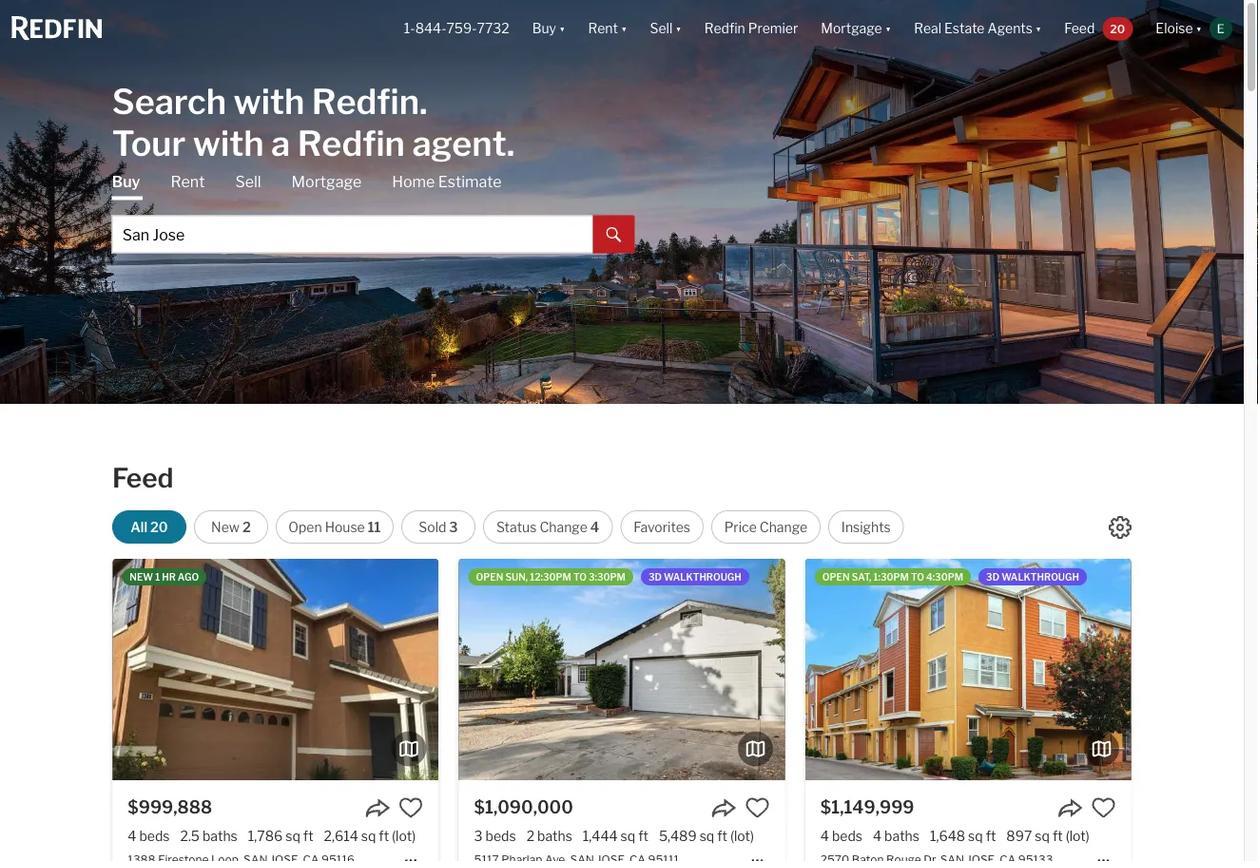 Task type: vqa. For each thing, say whether or not it's contained in the screenshot.


Task type: describe. For each thing, give the bounding box(es) containing it.
agent.
[[412, 122, 515, 164]]

eloise ▾
[[1156, 20, 1202, 36]]

buy ▾ button
[[521, 0, 577, 57]]

baths for $999,888
[[203, 828, 238, 845]]

agents
[[988, 20, 1033, 36]]

mortgage link
[[292, 172, 362, 193]]

$1,090,000
[[474, 797, 573, 818]]

walkthrough for $1,149,999
[[1002, 572, 1079, 583]]

ft for 1,786 sq ft
[[303, 828, 313, 845]]

open for $1,149,999
[[822, 572, 850, 583]]

mortgage ▾ button
[[821, 0, 891, 57]]

beds for $999,888
[[139, 828, 170, 845]]

7732
[[477, 20, 509, 36]]

rent for rent ▾
[[588, 20, 618, 36]]

sell for sell
[[235, 173, 261, 191]]

house
[[325, 519, 365, 535]]

12:30pm
[[530, 572, 571, 583]]

(lot) for $1,149,999
[[1066, 828, 1090, 845]]

open for $1,090,000
[[476, 572, 503, 583]]

5,489
[[659, 828, 697, 845]]

search with redfin. tour with a redfin agent.
[[112, 80, 515, 164]]

New radio
[[194, 511, 268, 544]]

sell ▾ button
[[650, 0, 682, 57]]

buy ▾ button
[[532, 0, 565, 57]]

home
[[392, 173, 435, 191]]

mortgage ▾
[[821, 20, 891, 36]]

1 horizontal spatial 3
[[474, 828, 483, 845]]

1,444
[[583, 828, 618, 845]]

ago
[[178, 572, 199, 583]]

beds for $1,090,000
[[486, 828, 516, 845]]

▾ for sell ▾
[[675, 20, 682, 36]]

▾ for rent ▾
[[621, 20, 627, 36]]

new
[[130, 572, 153, 583]]

ft for 1,444 sq ft
[[638, 828, 648, 845]]

status
[[496, 519, 537, 535]]

sold 3
[[419, 519, 458, 535]]

mortgage for mortgage
[[292, 173, 362, 191]]

buy for buy ▾
[[532, 20, 556, 36]]

sq for 5,489
[[700, 828, 714, 845]]

▾ inside dropdown button
[[1036, 20, 1042, 36]]

3d for $1,149,999
[[986, 572, 1000, 583]]

open
[[288, 519, 322, 535]]

1,444 sq ft
[[583, 828, 648, 845]]

4 beds for $1,149,999
[[821, 828, 863, 845]]

3d walkthrough for $1,090,000
[[649, 572, 742, 583]]

3d walkthrough for $1,149,999
[[986, 572, 1079, 583]]

a
[[271, 122, 290, 164]]

897
[[1007, 828, 1032, 845]]

sq for 897
[[1035, 828, 1050, 845]]

ft for 2,614 sq ft (lot)
[[379, 828, 389, 845]]

price
[[724, 519, 757, 535]]

mortgage ▾ button
[[810, 0, 903, 57]]

Favorites radio
[[620, 511, 704, 544]]

home estimate link
[[392, 172, 502, 193]]

1-844-759-7732 link
[[404, 20, 509, 36]]

2 baths
[[527, 828, 572, 845]]

1
[[155, 572, 160, 583]]

mortgage for mortgage ▾
[[821, 20, 882, 36]]

Price Change radio
[[711, 511, 821, 544]]

open sun, 12:30pm to 3:30pm
[[476, 572, 626, 583]]

beds for $1,149,999
[[832, 828, 863, 845]]

(lot) for $1,090,000
[[730, 828, 754, 845]]

rent link
[[171, 172, 205, 193]]

4 baths
[[873, 828, 920, 845]]

ft for 1,648 sq ft
[[986, 828, 996, 845]]

to for $1,149,999
[[911, 572, 924, 583]]

$1,149,999
[[821, 797, 914, 818]]

Open House radio
[[276, 511, 394, 544]]

new 1 hr ago
[[130, 572, 199, 583]]

3 beds
[[474, 828, 516, 845]]

premier
[[748, 20, 798, 36]]

to for $1,090,000
[[573, 572, 587, 583]]

3d for $1,090,000
[[649, 572, 662, 583]]

1,786 sq ft
[[248, 828, 313, 845]]

user photo image
[[1210, 17, 1233, 40]]

change for status
[[540, 519, 588, 535]]

sat,
[[852, 572, 872, 583]]

$999,888
[[128, 797, 212, 818]]

eloise
[[1156, 20, 1193, 36]]

home estimate
[[392, 173, 502, 191]]

1,648 sq ft
[[930, 828, 996, 845]]

status change 4
[[496, 519, 599, 535]]

new 2
[[211, 519, 251, 535]]

2,614
[[324, 828, 358, 845]]

ft for 897 sq ft (lot)
[[1053, 828, 1063, 845]]

sell ▾ button
[[639, 0, 693, 57]]

City, Address, School, Agent, ZIP search field
[[112, 215, 593, 253]]

sold
[[419, 519, 446, 535]]

baths for $1,090,000
[[537, 828, 572, 845]]

tour
[[112, 122, 186, 164]]



Task type: locate. For each thing, give the bounding box(es) containing it.
ft left 5,489
[[638, 828, 648, 845]]

2 4 beds from the left
[[821, 828, 863, 845]]

open sat, 1:30pm to 4:30pm
[[822, 572, 963, 583]]

1 horizontal spatial mortgage
[[821, 20, 882, 36]]

1 vertical spatial buy
[[112, 173, 140, 191]]

insights
[[842, 519, 891, 535]]

2 (lot) from the left
[[730, 828, 754, 845]]

0 vertical spatial 2
[[242, 519, 251, 535]]

3d right 3:30pm
[[649, 572, 662, 583]]

beds down $999,888
[[139, 828, 170, 845]]

baths right 2.5
[[203, 828, 238, 845]]

favorite button image
[[399, 796, 423, 821]]

mortgage
[[821, 20, 882, 36], [292, 173, 362, 191]]

rent ▾ button
[[588, 0, 627, 57]]

1-844-759-7732
[[404, 20, 509, 36]]

ft right the 2,614
[[379, 828, 389, 845]]

buy link
[[112, 172, 140, 200]]

redfin left "premier"
[[704, 20, 745, 36]]

1 beds from the left
[[139, 828, 170, 845]]

redfin inside button
[[704, 20, 745, 36]]

0 horizontal spatial beds
[[139, 828, 170, 845]]

rent
[[588, 20, 618, 36], [171, 173, 205, 191]]

mortgage left "real"
[[821, 20, 882, 36]]

1 vertical spatial 3
[[474, 828, 483, 845]]

0 vertical spatial feed
[[1065, 20, 1095, 36]]

sq right 897
[[1035, 828, 1050, 845]]

3 baths from the left
[[885, 828, 920, 845]]

(lot)
[[392, 828, 416, 845], [730, 828, 754, 845], [1066, 828, 1090, 845]]

0 horizontal spatial buy
[[112, 173, 140, 191]]

search
[[112, 80, 226, 122]]

0 horizontal spatial change
[[540, 519, 588, 535]]

sell inside dropdown button
[[650, 20, 673, 36]]

baths
[[203, 828, 238, 845], [537, 828, 572, 845], [885, 828, 920, 845]]

open left the sun,
[[476, 572, 503, 583]]

all 20
[[131, 519, 168, 535]]

3d walkthrough right 4:30pm
[[986, 572, 1079, 583]]

1-
[[404, 20, 415, 36]]

open house 11
[[288, 519, 381, 535]]

5,489 sq ft (lot)
[[659, 828, 754, 845]]

0 vertical spatial sell
[[650, 20, 673, 36]]

2 horizontal spatial (lot)
[[1066, 828, 1090, 845]]

6 ▾ from the left
[[1196, 20, 1202, 36]]

tab list containing buy
[[112, 172, 635, 253]]

897 sq ft (lot)
[[1007, 828, 1090, 845]]

Status Change radio
[[483, 511, 613, 544]]

redfin premier
[[704, 20, 798, 36]]

2 3d walkthrough from the left
[[986, 572, 1079, 583]]

2.5 baths
[[180, 828, 238, 845]]

20 right all
[[150, 519, 168, 535]]

estate
[[944, 20, 985, 36]]

redfin
[[704, 20, 745, 36], [297, 122, 405, 164]]

3 (lot) from the left
[[1066, 828, 1090, 845]]

0 horizontal spatial redfin
[[297, 122, 405, 164]]

ft right 5,489
[[717, 828, 727, 845]]

0 horizontal spatial open
[[476, 572, 503, 583]]

1 vertical spatial sell
[[235, 173, 261, 191]]

2 change from the left
[[760, 519, 808, 535]]

0 vertical spatial rent
[[588, 20, 618, 36]]

favorite button image
[[745, 796, 770, 821], [1091, 796, 1116, 821]]

1 vertical spatial redfin
[[297, 122, 405, 164]]

0 vertical spatial 20
[[1110, 22, 1125, 35]]

1 3d walkthrough from the left
[[649, 572, 742, 583]]

buy inside dropdown button
[[532, 20, 556, 36]]

1 horizontal spatial 20
[[1110, 22, 1125, 35]]

3d walkthrough down the favorites option
[[649, 572, 742, 583]]

rent right buy ▾
[[588, 20, 618, 36]]

20
[[1110, 22, 1125, 35], [150, 519, 168, 535]]

1 vertical spatial 2
[[527, 828, 534, 845]]

2.5
[[180, 828, 200, 845]]

sq right 1,648
[[968, 828, 983, 845]]

2 3d from the left
[[986, 572, 1000, 583]]

rent inside dropdown button
[[588, 20, 618, 36]]

3 sq from the left
[[621, 828, 635, 845]]

1 horizontal spatial 3d walkthrough
[[986, 572, 1079, 583]]

1 vertical spatial feed
[[112, 462, 174, 495]]

sq
[[286, 828, 300, 845], [361, 828, 376, 845], [621, 828, 635, 845], [700, 828, 714, 845], [968, 828, 983, 845], [1035, 828, 1050, 845]]

buy for buy
[[112, 173, 140, 191]]

sq right 1,444
[[621, 828, 635, 845]]

new
[[211, 519, 240, 535]]

baths down $1,149,999
[[885, 828, 920, 845]]

1 horizontal spatial 3d
[[986, 572, 1000, 583]]

1 horizontal spatial open
[[822, 572, 850, 583]]

1 change from the left
[[540, 519, 588, 535]]

All radio
[[112, 511, 186, 544]]

1 horizontal spatial 2
[[527, 828, 534, 845]]

photo of 1388 firestone loop, san jose, ca 95116 image
[[113, 559, 439, 781]]

4 inside status change option
[[590, 519, 599, 535]]

1 horizontal spatial (lot)
[[730, 828, 754, 845]]

buy down tour
[[112, 173, 140, 191]]

sq for 2,614
[[361, 828, 376, 845]]

buy
[[532, 20, 556, 36], [112, 173, 140, 191]]

rent ▾ button
[[577, 0, 639, 57]]

submit search image
[[606, 228, 622, 243]]

6 sq from the left
[[1035, 828, 1050, 845]]

1 3d from the left
[[649, 572, 662, 583]]

844-
[[415, 20, 446, 36]]

Sold radio
[[401, 511, 475, 544]]

beds down the $1,090,000 in the left of the page
[[486, 828, 516, 845]]

4 sq from the left
[[700, 828, 714, 845]]

4 beds for $999,888
[[128, 828, 170, 845]]

1 vertical spatial mortgage
[[292, 173, 362, 191]]

rent ▾
[[588, 20, 627, 36]]

0 horizontal spatial 4 beds
[[128, 828, 170, 845]]

option group
[[112, 511, 904, 544]]

0 horizontal spatial sell
[[235, 173, 261, 191]]

3 right the sold
[[449, 519, 458, 535]]

real estate agents ▾ link
[[914, 0, 1042, 57]]

3 beds from the left
[[832, 828, 863, 845]]

tab list
[[112, 172, 635, 253]]

to right '1:30pm'
[[911, 572, 924, 583]]

ft
[[303, 828, 313, 845], [379, 828, 389, 845], [638, 828, 648, 845], [717, 828, 727, 845], [986, 828, 996, 845], [1053, 828, 1063, 845]]

mortgage inside dropdown button
[[821, 20, 882, 36]]

0 horizontal spatial 2
[[242, 519, 251, 535]]

4 ft from the left
[[717, 828, 727, 845]]

favorite button checkbox for $1,149,999
[[1091, 796, 1116, 821]]

0 vertical spatial redfin
[[704, 20, 745, 36]]

2 beds from the left
[[486, 828, 516, 845]]

2 favorite button image from the left
[[1091, 796, 1116, 821]]

option group containing all
[[112, 511, 904, 544]]

sq for 1,786
[[286, 828, 300, 845]]

1 vertical spatial rent
[[171, 173, 205, 191]]

(lot) for $999,888
[[392, 828, 416, 845]]

favorite button image for $1,090,000
[[745, 796, 770, 821]]

1 ft from the left
[[303, 828, 313, 845]]

4 beds down $1,149,999
[[821, 828, 863, 845]]

2 sq from the left
[[361, 828, 376, 845]]

favorites
[[634, 519, 690, 535]]

0 horizontal spatial favorite button checkbox
[[745, 796, 770, 821]]

2 baths from the left
[[537, 828, 572, 845]]

▾ left the user photo
[[1196, 20, 1202, 36]]

(lot) right 897
[[1066, 828, 1090, 845]]

2 right new
[[242, 519, 251, 535]]

change for price
[[760, 519, 808, 535]]

walkthrough
[[664, 572, 742, 583], [1002, 572, 1079, 583]]

1 (lot) from the left
[[392, 828, 416, 845]]

759-
[[446, 20, 477, 36]]

0 horizontal spatial to
[[573, 572, 587, 583]]

walkthrough for $1,090,000
[[664, 572, 742, 583]]

1 favorite button checkbox from the left
[[745, 796, 770, 821]]

0 horizontal spatial (lot)
[[392, 828, 416, 845]]

0 vertical spatial 3
[[449, 519, 458, 535]]

feed up all
[[112, 462, 174, 495]]

1 horizontal spatial beds
[[486, 828, 516, 845]]

2 to from the left
[[911, 572, 924, 583]]

sell link
[[235, 172, 261, 193]]

rent down tour
[[171, 173, 205, 191]]

redfin premier button
[[693, 0, 810, 57]]

sq right 5,489
[[700, 828, 714, 845]]

3 ft from the left
[[638, 828, 648, 845]]

price change
[[724, 519, 808, 535]]

1 4 beds from the left
[[128, 828, 170, 845]]

▾ for buy ▾
[[559, 20, 565, 36]]

change right status
[[540, 519, 588, 535]]

sell for sell ▾
[[650, 20, 673, 36]]

▾ for eloise ▾
[[1196, 20, 1202, 36]]

baths for $1,149,999
[[885, 828, 920, 845]]

buy right 7732
[[532, 20, 556, 36]]

sell ▾
[[650, 20, 682, 36]]

4 ▾ from the left
[[885, 20, 891, 36]]

1 horizontal spatial 4 beds
[[821, 828, 863, 845]]

1 horizontal spatial change
[[760, 519, 808, 535]]

photo of 2570 baton rouge dr, san jose, ca 95133 image
[[805, 559, 1131, 781]]

change right price
[[760, 519, 808, 535]]

3 ▾ from the left
[[675, 20, 682, 36]]

5 sq from the left
[[968, 828, 983, 845]]

ft left 897
[[986, 828, 996, 845]]

2 horizontal spatial baths
[[885, 828, 920, 845]]

beds
[[139, 828, 170, 845], [486, 828, 516, 845], [832, 828, 863, 845]]

2 favorite button checkbox from the left
[[1091, 796, 1116, 821]]

1 horizontal spatial sell
[[650, 20, 673, 36]]

20 inside all option
[[150, 519, 168, 535]]

1 vertical spatial 20
[[150, 519, 168, 535]]

1 horizontal spatial rent
[[588, 20, 618, 36]]

favorite button checkbox
[[745, 796, 770, 821], [1091, 796, 1116, 821]]

2 ▾ from the left
[[621, 20, 627, 36]]

0 horizontal spatial rent
[[171, 173, 205, 191]]

20 left "eloise"
[[1110, 22, 1125, 35]]

0 horizontal spatial baths
[[203, 828, 238, 845]]

redfin inside search with redfin. tour with a redfin agent.
[[297, 122, 405, 164]]

2 open from the left
[[822, 572, 850, 583]]

1 horizontal spatial buy
[[532, 20, 556, 36]]

1 baths from the left
[[203, 828, 238, 845]]

3 down the $1,090,000 in the left of the page
[[474, 828, 483, 845]]

1 ▾ from the left
[[559, 20, 565, 36]]

to left 3:30pm
[[573, 572, 587, 583]]

1 favorite button image from the left
[[745, 796, 770, 821]]

▾ left "sell ▾" at the top right
[[621, 20, 627, 36]]

▾ right agents
[[1036, 20, 1042, 36]]

mortgage up city, address, school, agent, zip search box
[[292, 173, 362, 191]]

beds down $1,149,999
[[832, 828, 863, 845]]

hr
[[162, 572, 176, 583]]

1 open from the left
[[476, 572, 503, 583]]

1 sq from the left
[[286, 828, 300, 845]]

baths down the $1,090,000 in the left of the page
[[537, 828, 572, 845]]

0 horizontal spatial mortgage
[[292, 173, 362, 191]]

0 horizontal spatial 3
[[449, 519, 458, 535]]

sun,
[[505, 572, 528, 583]]

6 ft from the left
[[1053, 828, 1063, 845]]

1 horizontal spatial redfin
[[704, 20, 745, 36]]

1 horizontal spatial favorite button image
[[1091, 796, 1116, 821]]

change
[[540, 519, 588, 535], [760, 519, 808, 535]]

4 beds down $999,888
[[128, 828, 170, 845]]

(lot) right 5,489
[[730, 828, 754, 845]]

1 to from the left
[[573, 572, 587, 583]]

2 horizontal spatial beds
[[832, 828, 863, 845]]

to
[[573, 572, 587, 583], [911, 572, 924, 583]]

feed right agents
[[1065, 20, 1095, 36]]

1,648
[[930, 828, 965, 845]]

5 ft from the left
[[986, 828, 996, 845]]

0 horizontal spatial feed
[[112, 462, 174, 495]]

2,614 sq ft (lot)
[[324, 828, 416, 845]]

4 beds
[[128, 828, 170, 845], [821, 828, 863, 845]]

2 ft from the left
[[379, 828, 389, 845]]

0 vertical spatial mortgage
[[821, 20, 882, 36]]

redfin.
[[312, 80, 428, 122]]

3
[[449, 519, 458, 535], [474, 828, 483, 845]]

all
[[131, 519, 147, 535]]

▾ for mortgage ▾
[[885, 20, 891, 36]]

3d
[[649, 572, 662, 583], [986, 572, 1000, 583]]

4:30pm
[[926, 572, 963, 583]]

photo of 5117 pharlap ave, san jose, ca 95111 image
[[459, 559, 785, 781]]

real estate agents ▾
[[914, 20, 1042, 36]]

favorite button checkbox for $1,090,000
[[745, 796, 770, 821]]

sell
[[650, 20, 673, 36], [235, 173, 261, 191]]

2 down the $1,090,000 in the left of the page
[[527, 828, 534, 845]]

1 walkthrough from the left
[[664, 572, 742, 583]]

3 inside sold radio
[[449, 519, 458, 535]]

0 horizontal spatial 3d walkthrough
[[649, 572, 742, 583]]

1 horizontal spatial baths
[[537, 828, 572, 845]]

2 walkthrough from the left
[[1002, 572, 1079, 583]]

open left sat,
[[822, 572, 850, 583]]

buy ▾
[[532, 20, 565, 36]]

0 vertical spatial buy
[[532, 20, 556, 36]]

0 horizontal spatial favorite button image
[[745, 796, 770, 821]]

▾
[[559, 20, 565, 36], [621, 20, 627, 36], [675, 20, 682, 36], [885, 20, 891, 36], [1036, 20, 1042, 36], [1196, 20, 1202, 36]]

(lot) down favorite button option
[[392, 828, 416, 845]]

1 horizontal spatial favorite button checkbox
[[1091, 796, 1116, 821]]

Insights radio
[[828, 511, 904, 544]]

1 horizontal spatial to
[[911, 572, 924, 583]]

3:30pm
[[589, 572, 626, 583]]

real
[[914, 20, 942, 36]]

sell right rent ▾
[[650, 20, 673, 36]]

11
[[368, 519, 381, 535]]

favorite button checkbox
[[399, 796, 423, 821]]

ft right 897
[[1053, 828, 1063, 845]]

buy inside tab list
[[112, 173, 140, 191]]

ft for 5,489 sq ft (lot)
[[717, 828, 727, 845]]

0 horizontal spatial walkthrough
[[664, 572, 742, 583]]

2 inside new option
[[242, 519, 251, 535]]

sq right the 2,614
[[361, 828, 376, 845]]

1,786
[[248, 828, 283, 845]]

5 ▾ from the left
[[1036, 20, 1042, 36]]

favorite button image for $1,149,999
[[1091, 796, 1116, 821]]

0 horizontal spatial 20
[[150, 519, 168, 535]]

real estate agents ▾ button
[[903, 0, 1053, 57]]

1 horizontal spatial feed
[[1065, 20, 1095, 36]]

sq right 1,786
[[286, 828, 300, 845]]

with
[[234, 80, 305, 122], [193, 122, 264, 164]]

redfin up mortgage 'link'
[[297, 122, 405, 164]]

1:30pm
[[874, 572, 909, 583]]

1 horizontal spatial walkthrough
[[1002, 572, 1079, 583]]

▾ right rent ▾
[[675, 20, 682, 36]]

estimate
[[438, 173, 502, 191]]

3d right 4:30pm
[[986, 572, 1000, 583]]

0 horizontal spatial 3d
[[649, 572, 662, 583]]

4
[[590, 519, 599, 535], [128, 828, 136, 845], [821, 828, 829, 845], [873, 828, 882, 845]]

2
[[242, 519, 251, 535], [527, 828, 534, 845]]

▾ left rent ▾
[[559, 20, 565, 36]]

sell right rent link
[[235, 173, 261, 191]]

sq for 1,648
[[968, 828, 983, 845]]

rent for rent
[[171, 173, 205, 191]]

▾ left "real"
[[885, 20, 891, 36]]

ft left the 2,614
[[303, 828, 313, 845]]

sq for 1,444
[[621, 828, 635, 845]]



